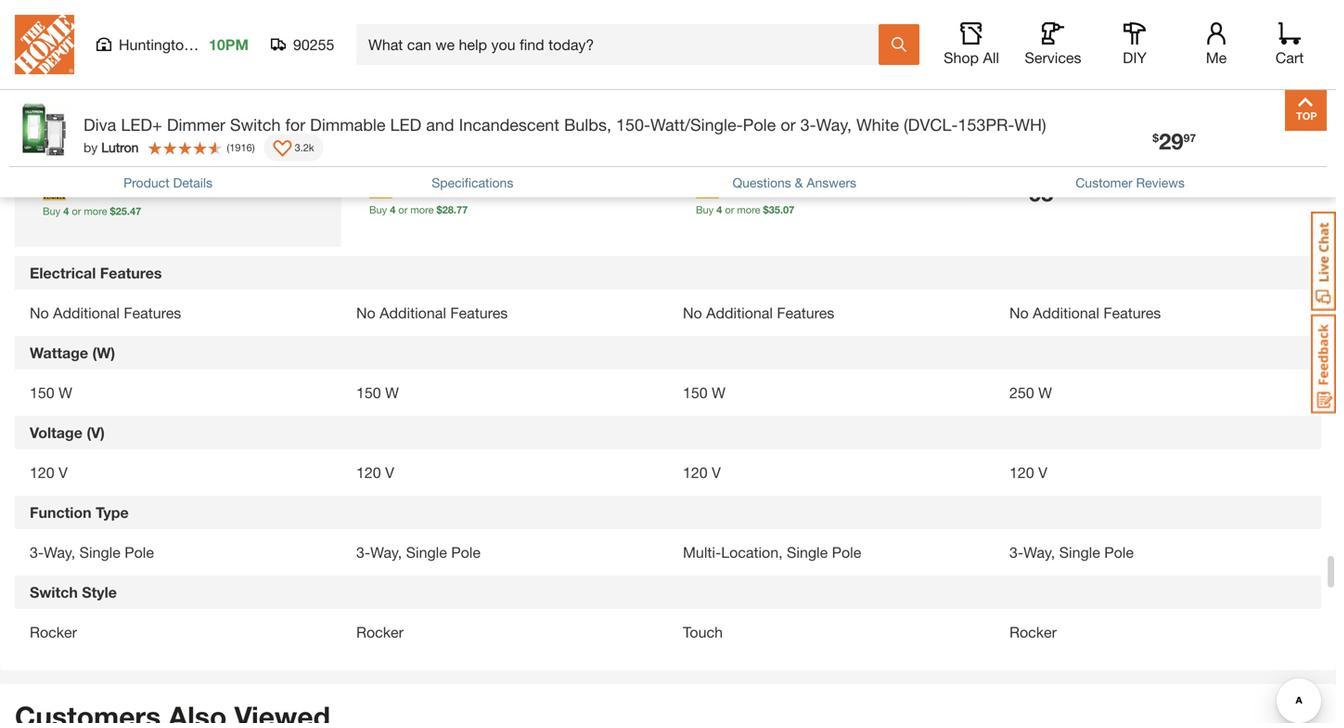 Task type: describe. For each thing, give the bounding box(es) containing it.
by
[[84, 140, 98, 155]]

2 150 from the left
[[357, 384, 381, 402]]

multi-
[[683, 544, 722, 561]]

. for 38
[[781, 204, 784, 216]]

led left "(dvwcl-"
[[390, 115, 422, 135]]

details
[[173, 175, 213, 190]]

display image
[[273, 140, 292, 159]]

white for multi
[[777, 103, 810, 119]]

4 120 v from the left
[[1010, 464, 1048, 481]]

2 3-way, single pole from the left
[[357, 544, 481, 561]]

31 97
[[399, 172, 436, 199]]

for inside lutron diva led+ dimmer switch for dimmable led and incandescent bulbs, 250-watt/single-pole or 3- way, snow (dvsccl-253p-sw)
[[1171, 72, 1187, 87]]

and inside lutron diva led+ dimmer switch for dimmable led and incandescent bulbs, 250-watt/single-pole or 3- way, snow (dvsccl-253p-sw)
[[1280, 72, 1302, 87]]

97 for 31
[[424, 176, 436, 189]]

1 w from the left
[[59, 384, 72, 402]]

lutron diva led+ dimmer switch for dimmable led and incandescent bulbs, 250-watt/single-pole or 3- way, snow (dvsccl-253p-sw)
[[1014, 55, 1302, 126]]

function type
[[30, 504, 129, 521]]

1913
[[118, 139, 140, 151]]

( 1913 )
[[115, 139, 143, 151]]

) for ( 1916 )
[[252, 141, 255, 153]]

led inside the sunnata touch dimmer switch, for led and incandescent bulbs, 150-watt led/3 way or multi location, white (stcl-153mr-wh)
[[892, 64, 917, 80]]

0 horizontal spatial incandescent
[[459, 115, 560, 135]]

sunnata touch dimmer switch, for led and incandescent bulbs, 150-watt led/3 way or multi location, white (stcl-153mr-wh) link
[[687, 48, 977, 119]]

bulbs, inside the sunnata touch dimmer switch, for led and incandescent bulbs, 150-watt led/3 way or multi location, white (stcl-153mr-wh)
[[769, 84, 806, 99]]

3.2k
[[295, 141, 314, 153]]

1 horizontal spatial watt/single-
[[651, 115, 743, 135]]

$ for buy 4 or more $ 28 . 77
[[437, 204, 443, 216]]

. for 31
[[454, 204, 457, 216]]

voltage
[[30, 424, 83, 441]]

38 97
[[726, 172, 763, 199]]

0 horizontal spatial lutron
[[101, 140, 139, 155]]

product details
[[124, 175, 213, 190]]

2 150 w from the left
[[357, 384, 399, 402]]

multi-location, single pole
[[683, 544, 862, 561]]

cart link
[[1270, 22, 1311, 67]]

incandescent inside the sunnata touch dimmer switch, for led and incandescent bulbs, 150-watt led/3 way or multi location, white (stcl-153mr-wh)
[[687, 84, 765, 99]]

sunnata touch dimmer switch, for led and incandescent bulbs, 150-watt led/3 way or multi location, white (stcl-153mr-wh)
[[687, 64, 946, 119]]

4 single from the left
[[1060, 544, 1101, 561]]

3 no from the left
[[683, 304, 703, 322]]

park
[[196, 36, 227, 53]]

services
[[1025, 49, 1082, 66]]

153mr-
[[854, 103, 901, 119]]

multi
[[687, 103, 715, 119]]

3 120 v from the left
[[683, 464, 721, 481]]

pole inside lutron diva led+ dimmer switch for dimmable led and incandescent bulbs, 250-watt/single-pole or 3- way, snow (dvsccl-253p-sw)
[[1235, 92, 1261, 107]]

switch style
[[30, 583, 117, 601]]

electrical
[[30, 264, 96, 282]]

( for 1913
[[115, 139, 118, 151]]

wattage
[[30, 344, 88, 362]]

97 for 38
[[751, 176, 763, 189]]

customer reviews
[[1076, 175, 1186, 190]]

pole inside lutron diva led+ dimmer switch with wallplate for dimmable led bulbs, 150-watt/single-pole or 3- way, white (dvwcl-153ph-wh)
[[590, 84, 615, 99]]

1 vertical spatial 29
[[72, 174, 97, 200]]

answers
[[807, 175, 857, 190]]

shop
[[944, 49, 980, 66]]

153pr-
[[958, 115, 1015, 135]]

2 no additional features from the left
[[357, 304, 508, 322]]

$ for buy 4 or more $ 35 . 07
[[764, 204, 769, 216]]

250
[[1010, 384, 1035, 402]]

153ph-
[[483, 103, 527, 119]]

diva led+ dimmer switch with wallplate for dimmable led bulbs, 150-watt/single-pole or 3-way, white (dvwcl-153ph-wh) image
[[351, 0, 659, 29]]

switch inside lutron diva led+ dimmer switch for dimmable led and incandescent bulbs, 250-watt/single-pole or 3- way, snow (dvsccl-253p-sw)
[[1128, 72, 1167, 87]]

&
[[795, 175, 804, 190]]

the home depot logo image
[[15, 15, 74, 74]]

3 w from the left
[[712, 384, 726, 402]]

3 120 from the left
[[683, 464, 708, 481]]

dimmable inside lutron diva led+ dimmer switch for dimmable led and incandescent bulbs, 250-watt/single-pole or 3- way, snow (dvsccl-253p-sw)
[[1190, 72, 1249, 87]]

lutron diva led+ dimmer switch with wallplate for dimmable led bulbs, 150-watt/single-pole or 3- way, white (dvwcl-153ph-wh)
[[360, 47, 647, 119]]

38
[[726, 172, 751, 199]]

white inside lutron diva led+ dimmer switch with wallplate for dimmable led bulbs, 150-watt/single-pole or 3- way, white (dvwcl-153ph-wh)
[[392, 103, 425, 119]]

1 no additional features from the left
[[30, 304, 181, 322]]

wattage (w)
[[30, 344, 115, 362]]

bulbs, inside lutron diva led+ dimmer switch for dimmable led and incandescent bulbs, 250-watt/single-pole or 3- way, snow (dvsccl-253p-sw)
[[1096, 92, 1133, 107]]

diy button
[[1106, 22, 1165, 67]]

2 no from the left
[[357, 304, 376, 322]]

product
[[124, 175, 170, 190]]

1 horizontal spatial 150-
[[616, 115, 651, 135]]

led inside lutron diva led+ dimmer switch with wallplate for dimmable led bulbs, 150-watt/single-pole or 3- way, white (dvwcl-153ph-wh)
[[423, 84, 447, 99]]

3 single from the left
[[787, 544, 828, 561]]

diva for diva led+ dimmer switch for dimmable led and incandescent bulbs, 250-watt/single-pole or 3- way, snow (dvsccl-253p-sw)
[[1014, 72, 1039, 87]]

diva led+ dimmer switch for dimmable led and incandescent bulbs, 150-watt/single-pole or 3-way, white (dvcl-153pr-wh)
[[84, 115, 1047, 135]]

bulbs, inside lutron diva led+ dimmer switch with wallplate for dimmable led bulbs, 150-watt/single-pole or 3- way, white (dvwcl-153ph-wh)
[[451, 84, 487, 99]]

for up 3.2k
[[286, 115, 306, 135]]

253p-
[[1142, 111, 1177, 126]]

(w)
[[92, 344, 115, 362]]

services button
[[1024, 22, 1083, 67]]

0 horizontal spatial 4
[[63, 205, 69, 217]]

and inside the sunnata touch dimmer switch, for led and incandescent bulbs, 150-watt led/3 way or multi location, white (stcl-153mr-wh)
[[920, 64, 942, 80]]

(stcl-
[[813, 103, 854, 119]]

1 vertical spatial location,
[[722, 544, 783, 561]]

0 horizontal spatial more
[[84, 205, 107, 217]]

customer
[[1076, 175, 1133, 190]]

switch,
[[826, 64, 870, 80]]

wh) for multi
[[901, 103, 926, 119]]

0 horizontal spatial diva
[[84, 115, 116, 135]]

location, inside the sunnata touch dimmer switch, for led and incandescent bulbs, 150-watt led/3 way or multi location, white (stcl-153mr-wh)
[[719, 103, 773, 119]]

sw)
[[1177, 111, 1201, 126]]

snow
[[1045, 111, 1078, 126]]

90255
[[293, 36, 335, 53]]

(dvwcl-
[[428, 103, 483, 119]]

switch up ( 1916 )
[[230, 115, 281, 135]]

watt/single- for wh)
[[518, 84, 590, 99]]

shop all button
[[942, 22, 1002, 67]]

3 v from the left
[[712, 464, 721, 481]]

1 150 from the left
[[30, 384, 54, 402]]

1 150 w from the left
[[30, 384, 72, 402]]

more for 38
[[738, 204, 761, 216]]

07
[[784, 204, 795, 216]]

buy for 31
[[370, 204, 387, 216]]

1 3-way, single pole from the left
[[30, 544, 154, 561]]

dimmer inside lutron diva led+ dimmer switch for dimmable led and incandescent bulbs, 250-watt/single-pole or 3- way, snow (dvsccl-253p-sw)
[[1079, 72, 1124, 87]]

buy 4 or more $ 25 . 47
[[43, 205, 141, 217]]

type
[[96, 504, 129, 521]]

4 for 38
[[717, 204, 723, 216]]

1 single from the left
[[80, 544, 121, 561]]

$ 29 97
[[1153, 128, 1197, 154]]

lutron for lutron diva led+ dimmer switch with wallplate for dimmable led bulbs, 150-watt/single-pole or 3- way, white (dvwcl-153ph-wh)
[[360, 47, 401, 63]]

buy for 38
[[696, 204, 714, 216]]

switch inside lutron diva led+ dimmer switch with wallplate for dimmable led bulbs, 150-watt/single-pole or 3- way, white (dvwcl-153ph-wh)
[[474, 64, 514, 80]]

4 no additional features from the left
[[1010, 304, 1162, 322]]

1916
[[230, 141, 252, 153]]

( 1916 )
[[227, 141, 255, 153]]

4 for 31
[[390, 204, 396, 216]]

31
[[399, 172, 424, 199]]

47
[[130, 205, 141, 217]]

wallplate
[[545, 64, 598, 80]]

specifications
[[432, 175, 514, 190]]

2 120 v from the left
[[357, 464, 395, 481]]

) for ( 1913 )
[[140, 139, 143, 151]]

2 v from the left
[[385, 464, 395, 481]]

1 rocker from the left
[[30, 623, 77, 641]]

250-
[[1136, 92, 1163, 107]]

style
[[82, 583, 117, 601]]

touch inside the sunnata touch dimmer switch, for led and incandescent bulbs, 150-watt led/3 way or multi location, white (stcl-153mr-wh)
[[739, 64, 774, 80]]

diy
[[1124, 49, 1147, 66]]

function
[[30, 504, 92, 521]]

live chat image
[[1312, 212, 1337, 311]]

buy 4 or more $ 35 . 07
[[696, 204, 795, 216]]

way, inside lutron diva led+ dimmer switch with wallplate for dimmable led bulbs, 150-watt/single-pole or 3- way, white (dvwcl-153ph-wh)
[[360, 103, 388, 119]]

by lutron
[[84, 140, 139, 155]]



Task type: locate. For each thing, give the bounding box(es) containing it.
buy left 35
[[696, 204, 714, 216]]

sunnata
[[687, 64, 735, 80]]

3 3-way, single pole from the left
[[1010, 544, 1134, 561]]

dimmable
[[1190, 72, 1249, 87], [360, 84, 419, 99], [310, 115, 386, 135]]

)
[[140, 139, 143, 151], [252, 141, 255, 153]]

. down product
[[127, 205, 130, 217]]

(dvsccl-
[[1082, 111, 1142, 126]]

2 horizontal spatial watt/single-
[[1163, 92, 1235, 107]]

2 horizontal spatial lutron
[[1014, 55, 1054, 70]]

2 horizontal spatial 97
[[1184, 131, 1197, 144]]

0 horizontal spatial 150-
[[491, 84, 518, 99]]

1 horizontal spatial )
[[252, 141, 255, 153]]

0 horizontal spatial buy
[[43, 205, 60, 217]]

feedback link image
[[1312, 314, 1337, 414]]

pole
[[590, 84, 615, 99], [1235, 92, 1261, 107], [743, 115, 776, 135], [125, 544, 154, 561], [451, 544, 481, 561], [832, 544, 862, 561], [1105, 544, 1134, 561]]

0 horizontal spatial )
[[140, 139, 143, 151]]

29 down 253p-
[[1160, 128, 1184, 154]]

white
[[392, 103, 425, 119], [777, 103, 810, 119], [857, 115, 900, 135]]

4 120 from the left
[[1010, 464, 1035, 481]]

2 120 from the left
[[357, 464, 381, 481]]

97 up the buy 4 or more $ 28 . 77
[[424, 176, 436, 189]]

1 120 v from the left
[[30, 464, 68, 481]]

me
[[1207, 49, 1228, 66]]

1 horizontal spatial 29
[[1160, 128, 1184, 154]]

2 horizontal spatial 150
[[683, 384, 708, 402]]

0 horizontal spatial 150
[[30, 384, 54, 402]]

dimmer inside the sunnata touch dimmer switch, for led and incandescent bulbs, 150-watt led/3 way or multi location, white (stcl-153mr-wh)
[[777, 64, 823, 80]]

watt/single- for sw)
[[1163, 92, 1235, 107]]

buy
[[370, 204, 387, 216], [696, 204, 714, 216], [43, 205, 60, 217]]

wh) down with
[[527, 103, 552, 119]]

1 horizontal spatial led+
[[389, 64, 421, 80]]

voltage (v)
[[30, 424, 105, 441]]

0 vertical spatial 29
[[1160, 128, 1184, 154]]

2 horizontal spatial white
[[857, 115, 900, 135]]

watt/single-
[[518, 84, 590, 99], [1163, 92, 1235, 107], [651, 115, 743, 135]]

) right "by lutron" at top
[[140, 139, 143, 151]]

1 horizontal spatial lutron
[[360, 47, 401, 63]]

$ left the "07"
[[764, 204, 769, 216]]

2 horizontal spatial incandescent
[[1014, 92, 1092, 107]]

or down 38
[[725, 204, 735, 216]]

(v)
[[87, 424, 105, 441]]

more left 25
[[84, 205, 107, 217]]

3 150 w from the left
[[683, 384, 726, 402]]

1 horizontal spatial and
[[920, 64, 942, 80]]

switch left the style
[[30, 583, 78, 601]]

white down the led/3
[[857, 115, 900, 135]]

lutron inside lutron diva led+ dimmer switch with wallplate for dimmable led bulbs, 150-watt/single-pole or 3- way, white (dvwcl-153ph-wh)
[[360, 47, 401, 63]]

3- inside lutron diva led+ dimmer switch with wallplate for dimmable led bulbs, 150-watt/single-pole or 3- way, white (dvwcl-153ph-wh)
[[634, 84, 647, 99]]

1 horizontal spatial 97
[[751, 176, 763, 189]]

0 vertical spatial touch
[[739, 64, 774, 80]]

way,
[[360, 103, 388, 119], [1014, 111, 1042, 126], [817, 115, 852, 135], [44, 544, 75, 561], [371, 544, 402, 561], [1024, 544, 1056, 561]]

switch left with
[[474, 64, 514, 80]]

3 rocker from the left
[[1010, 623, 1057, 641]]

wh) for 3-
[[1015, 115, 1047, 135]]

$ for buy 4 or more $ 25 . 47
[[110, 205, 116, 217]]

2 horizontal spatial 3-way, single pole
[[1010, 544, 1134, 561]]

buy 4 or more $ 28 . 77
[[370, 204, 468, 216]]

reviews
[[1137, 175, 1186, 190]]

wh) up "63"
[[1015, 115, 1047, 135]]

0 horizontal spatial (
[[115, 139, 118, 151]]

77
[[457, 204, 468, 216]]

120 v
[[30, 464, 68, 481], [357, 464, 395, 481], [683, 464, 721, 481], [1010, 464, 1048, 481]]

1 horizontal spatial white
[[777, 103, 810, 119]]

way, inside lutron diva led+ dimmer switch for dimmable led and incandescent bulbs, 250-watt/single-pole or 3- way, snow (dvsccl-253p-sw)
[[1014, 111, 1042, 126]]

dimmer inside lutron diva led+ dimmer switch with wallplate for dimmable led bulbs, 150-watt/single-pole or 3- way, white (dvwcl-153ph-wh)
[[425, 64, 471, 80]]

( left display image
[[227, 141, 230, 153]]

97 up buy 4 or more $ 35 . 07
[[751, 176, 763, 189]]

diva for diva led+ dimmer switch with wallplate for dimmable led bulbs, 150-watt/single-pole or 3- way, white (dvwcl-153ph-wh)
[[360, 64, 386, 80]]

1 no from the left
[[30, 304, 49, 322]]

led up "(dvwcl-"
[[423, 84, 447, 99]]

lutron for lutron diva led+ dimmer switch for dimmable led and incandescent bulbs, 250-watt/single-pole or 3- way, snow (dvsccl-253p-sw)
[[1014, 55, 1054, 70]]

for up the sw)
[[1171, 72, 1187, 87]]

25
[[116, 205, 127, 217]]

top button
[[1286, 89, 1328, 131]]

0 horizontal spatial 150 w
[[30, 384, 72, 402]]

incandescent
[[687, 84, 765, 99], [1014, 92, 1092, 107], [459, 115, 560, 135]]

bulbs, left "watt"
[[769, 84, 806, 99]]

white left "(dvwcl-"
[[392, 103, 425, 119]]

for
[[602, 64, 617, 80], [873, 64, 889, 80], [1171, 72, 1187, 87], [286, 115, 306, 135]]

or left 25
[[72, 205, 81, 217]]

diva inside lutron diva led+ dimmer switch with wallplate for dimmable led bulbs, 150-watt/single-pole or 3- way, white (dvwcl-153ph-wh)
[[360, 64, 386, 80]]

for inside the sunnata touch dimmer switch, for led and incandescent bulbs, 150-watt led/3 way or multi location, white (stcl-153mr-wh)
[[873, 64, 889, 80]]

150 w
[[30, 384, 72, 402], [357, 384, 399, 402], [683, 384, 726, 402]]

150- up (stcl-
[[809, 84, 836, 99]]

all
[[984, 49, 1000, 66]]

touch down multi-
[[683, 623, 723, 641]]

led/3
[[866, 84, 902, 99]]

more down 38 97
[[738, 204, 761, 216]]

location,
[[719, 103, 773, 119], [722, 544, 783, 561]]

2 horizontal spatial led+
[[1043, 72, 1075, 87]]

4 left 35
[[717, 204, 723, 216]]

electrical features
[[30, 264, 162, 282]]

97 down the sw)
[[1184, 131, 1197, 144]]

diva led+ dimmer switch for dimmable led and incandescent bulbs, 250-watt/single-pole or 3-way, snow (dvsccl-253p-sw) image
[[1005, 0, 1313, 37]]

$ inside $ 29 97
[[1153, 131, 1160, 144]]

1 horizontal spatial touch
[[739, 64, 774, 80]]

0 horizontal spatial white
[[392, 103, 425, 119]]

2 horizontal spatial buy
[[696, 204, 714, 216]]

1 horizontal spatial more
[[411, 204, 434, 216]]

huntington park
[[119, 36, 227, 53]]

lutron right all
[[1014, 55, 1054, 70]]

4 left 28
[[390, 204, 396, 216]]

more down 31 97
[[411, 204, 434, 216]]

wh) down way
[[901, 103, 926, 119]]

2 horizontal spatial 4
[[717, 204, 723, 216]]

more
[[411, 204, 434, 216], [738, 204, 761, 216], [84, 205, 107, 217]]

white left (stcl-
[[777, 103, 810, 119]]

3 no additional features from the left
[[683, 304, 835, 322]]

2 horizontal spatial wh)
[[1015, 115, 1047, 135]]

0 horizontal spatial led+
[[121, 115, 162, 135]]

0 horizontal spatial wh)
[[527, 103, 552, 119]]

led+ for incandescent
[[1043, 72, 1075, 87]]

v
[[59, 464, 68, 481], [385, 464, 395, 481], [712, 464, 721, 481], [1039, 464, 1048, 481]]

4 left 25
[[63, 205, 69, 217]]

97 inside 38 97
[[751, 176, 763, 189]]

sunnata touch dimmer switch, for led and incandescent bulbs, 150-watt led/3 way or multi location, white (stcl-153mr-wh) image
[[678, 0, 986, 29]]

huntington
[[119, 36, 192, 53]]

0 horizontal spatial 29
[[72, 174, 97, 200]]

1 vertical spatial touch
[[683, 623, 723, 641]]

97 inside 31 97
[[424, 176, 436, 189]]

2 horizontal spatial 150-
[[809, 84, 836, 99]]

2 additional from the left
[[380, 304, 446, 322]]

0 vertical spatial location,
[[719, 103, 773, 119]]

1 horizontal spatial 4
[[390, 204, 396, 216]]

2 w from the left
[[385, 384, 399, 402]]

customer reviews button
[[1076, 173, 1186, 193], [1076, 173, 1186, 193]]

and up 31 97
[[426, 115, 455, 135]]

250 w
[[1010, 384, 1053, 402]]

lutron right the by
[[101, 140, 139, 155]]

wh) inside lutron diva led+ dimmer switch with wallplate for dimmable led bulbs, 150-watt/single-pole or 3- way, white (dvwcl-153ph-wh)
[[527, 103, 552, 119]]

and
[[920, 64, 942, 80], [1280, 72, 1302, 87], [426, 115, 455, 135]]

shop all
[[944, 49, 1000, 66]]

questions
[[733, 175, 792, 190]]

2 single from the left
[[406, 544, 447, 561]]

or down 31 at the top of the page
[[399, 204, 408, 216]]

diva
[[360, 64, 386, 80], [1014, 72, 1039, 87], [84, 115, 116, 135]]

150- inside lutron diva led+ dimmer switch with wallplate for dimmable led bulbs, 150-watt/single-pole or 3- way, white (dvwcl-153ph-wh)
[[491, 84, 518, 99]]

led
[[892, 64, 917, 80], [1253, 72, 1277, 87], [423, 84, 447, 99], [390, 115, 422, 135]]

led inside lutron diva led+ dimmer switch for dimmable led and incandescent bulbs, 250-watt/single-pole or 3- way, snow (dvsccl-253p-sw)
[[1253, 72, 1277, 87]]

lutron right 90255
[[360, 47, 401, 63]]

for up the led/3
[[873, 64, 889, 80]]

1 horizontal spatial .
[[454, 204, 457, 216]]

or down 'what can we help you find today?' search field
[[619, 84, 631, 99]]

4 v from the left
[[1039, 464, 1048, 481]]

dimmable inside lutron diva led+ dimmer switch with wallplate for dimmable led bulbs, 150-watt/single-pole or 3- way, white (dvwcl-153ph-wh)
[[360, 84, 419, 99]]

and down 'cart'
[[1280, 72, 1302, 87]]

cart
[[1276, 49, 1305, 66]]

dimmer up "(dvwcl-"
[[425, 64, 471, 80]]

wh) inside the sunnata touch dimmer switch, for led and incandescent bulbs, 150-watt led/3 way or multi location, white (stcl-153mr-wh)
[[901, 103, 926, 119]]

1 v from the left
[[59, 464, 68, 481]]

switch up 250- at the top
[[1128, 72, 1167, 87]]

0 horizontal spatial 97
[[424, 176, 436, 189]]

watt/single- down wallplate
[[518, 84, 590, 99]]

What can we help you find today? search field
[[369, 25, 878, 64]]

2 horizontal spatial 150 w
[[683, 384, 726, 402]]

watt/single- inside lutron diva led+ dimmer switch for dimmable led and incandescent bulbs, 250-watt/single-pole or 3- way, snow (dvsccl-253p-sw)
[[1163, 92, 1235, 107]]

3-
[[634, 84, 647, 99], [1280, 92, 1292, 107], [801, 115, 817, 135], [30, 544, 44, 561], [357, 544, 371, 561], [1010, 544, 1024, 561]]

or inside lutron diva led+ dimmer switch for dimmable led and incandescent bulbs, 250-watt/single-pole or 3- way, snow (dvsccl-253p-sw)
[[1264, 92, 1276, 107]]

buy up electrical
[[43, 205, 60, 217]]

3-way, single pole
[[30, 544, 154, 561], [357, 544, 481, 561], [1010, 544, 1134, 561]]

watt/single- down sunnata
[[651, 115, 743, 135]]

specifications button
[[432, 173, 514, 193], [432, 173, 514, 193]]

questions & answers
[[733, 175, 857, 190]]

( right the by
[[115, 139, 118, 151]]

bulbs, up "(dvwcl-"
[[451, 84, 487, 99]]

0 horizontal spatial .
[[127, 205, 130, 217]]

for inside lutron diva led+ dimmer switch with wallplate for dimmable led bulbs, 150-watt/single-pole or 3- way, white (dvwcl-153ph-wh)
[[602, 64, 617, 80]]

2 horizontal spatial .
[[781, 204, 784, 216]]

35
[[769, 204, 781, 216]]

$
[[1153, 131, 1160, 144], [437, 204, 443, 216], [764, 204, 769, 216], [110, 205, 116, 217]]

. down questions & answers
[[781, 204, 784, 216]]

2 horizontal spatial diva
[[1014, 72, 1039, 87]]

single
[[80, 544, 121, 561], [406, 544, 447, 561], [787, 544, 828, 561], [1060, 544, 1101, 561]]

with
[[517, 64, 541, 80]]

incandescent up snow
[[1014, 92, 1092, 107]]

buy left 28
[[370, 204, 387, 216]]

touch
[[739, 64, 774, 80], [683, 623, 723, 641]]

3.2k button
[[264, 134, 324, 162]]

1 additional from the left
[[53, 304, 120, 322]]

led+ inside lutron diva led+ dimmer switch with wallplate for dimmable led bulbs, 150-watt/single-pole or 3- way, white (dvwcl-153ph-wh)
[[389, 64, 421, 80]]

4 w from the left
[[1039, 384, 1053, 402]]

incandescent down sunnata
[[687, 84, 765, 99]]

1 horizontal spatial 3-way, single pole
[[357, 544, 481, 561]]

1 horizontal spatial buy
[[370, 204, 387, 216]]

or inside lutron diva led+ dimmer switch with wallplate for dimmable led bulbs, 150-watt/single-pole or 3- way, white (dvwcl-153ph-wh)
[[619, 84, 631, 99]]

4 additional from the left
[[1034, 304, 1100, 322]]

0 horizontal spatial and
[[426, 115, 455, 135]]

1 horizontal spatial incandescent
[[687, 84, 765, 99]]

150- left the multi
[[616, 115, 651, 135]]

watt
[[836, 84, 863, 99]]

way
[[906, 84, 931, 99]]

$ left 47
[[110, 205, 116, 217]]

( for 1916
[[227, 141, 230, 153]]

or
[[619, 84, 631, 99], [935, 84, 946, 99], [1264, 92, 1276, 107], [781, 115, 796, 135], [399, 204, 408, 216], [725, 204, 735, 216], [72, 205, 81, 217]]

dimmer left switch,
[[777, 64, 823, 80]]

120
[[30, 464, 54, 481], [357, 464, 381, 481], [683, 464, 708, 481], [1010, 464, 1035, 481]]

2 horizontal spatial more
[[738, 204, 761, 216]]

(dvcl-
[[904, 115, 958, 135]]

incandescent inside lutron diva led+ dimmer switch for dimmable led and incandescent bulbs, 250-watt/single-pole or 3- way, snow (dvsccl-253p-sw)
[[1014, 92, 1092, 107]]

(
[[115, 139, 118, 151], [227, 141, 230, 153]]

150- inside the sunnata touch dimmer switch, for led and incandescent bulbs, 150-watt led/3 way or multi location, white (stcl-153mr-wh)
[[809, 84, 836, 99]]

no
[[30, 304, 49, 322], [357, 304, 376, 322], [683, 304, 703, 322], [1010, 304, 1029, 322]]

1 horizontal spatial rocker
[[357, 623, 404, 641]]

led+ for led
[[389, 64, 421, 80]]

1 horizontal spatial diva
[[360, 64, 386, 80]]

29 up buy 4 or more $ 25 . 47
[[72, 174, 97, 200]]

. down specifications
[[454, 204, 457, 216]]

bulbs, down wallplate
[[564, 115, 612, 135]]

2 horizontal spatial and
[[1280, 72, 1302, 87]]

incandescent down with
[[459, 115, 560, 135]]

touch right sunnata
[[739, 64, 774, 80]]

lutron inside lutron diva led+ dimmer switch for dimmable led and incandescent bulbs, 250-watt/single-pole or 3- way, snow (dvsccl-253p-sw)
[[1014, 55, 1054, 70]]

4 no from the left
[[1010, 304, 1029, 322]]

1 120 from the left
[[30, 464, 54, 481]]

no additional features
[[30, 304, 181, 322], [357, 304, 508, 322], [683, 304, 835, 322], [1010, 304, 1162, 322]]

watt/single- inside lutron diva led+ dimmer switch with wallplate for dimmable led bulbs, 150-watt/single-pole or 3- way, white (dvwcl-153ph-wh)
[[518, 84, 590, 99]]

$ down 253p-
[[1153, 131, 1160, 144]]

10pm
[[209, 36, 249, 53]]

w
[[59, 384, 72, 402], [385, 384, 399, 402], [712, 384, 726, 402], [1039, 384, 1053, 402]]

rocker
[[30, 623, 77, 641], [357, 623, 404, 641], [1010, 623, 1057, 641]]

2 horizontal spatial rocker
[[1010, 623, 1057, 641]]

for down 'what can we help you find today?' search field
[[602, 64, 617, 80]]

watt/single- up the sw)
[[1163, 92, 1235, 107]]

lutron
[[360, 47, 401, 63], [1014, 55, 1054, 70], [101, 140, 139, 155]]

3- inside lutron diva led+ dimmer switch for dimmable led and incandescent bulbs, 250-watt/single-pole or 3- way, snow (dvsccl-253p-sw)
[[1280, 92, 1292, 107]]

150- up 153ph-
[[491, 84, 518, 99]]

or left top button
[[1264, 92, 1276, 107]]

led down 'cart'
[[1253, 72, 1277, 87]]

28
[[443, 204, 454, 216]]

2 rocker from the left
[[357, 623, 404, 641]]

0 horizontal spatial watt/single-
[[518, 84, 590, 99]]

90255 button
[[271, 35, 335, 54]]

led up way
[[892, 64, 917, 80]]

1 horizontal spatial 150 w
[[357, 384, 399, 402]]

me button
[[1187, 22, 1247, 67]]

97 inside $ 29 97
[[1184, 131, 1197, 144]]

bulbs, up (dvsccl-
[[1096, 92, 1133, 107]]

white for 3-
[[857, 115, 900, 135]]

) left display image
[[252, 141, 255, 153]]

more for 31
[[411, 204, 434, 216]]

1 horizontal spatial 150
[[357, 384, 381, 402]]

additional
[[53, 304, 120, 322], [380, 304, 446, 322], [707, 304, 773, 322], [1034, 304, 1100, 322]]

1 horizontal spatial (
[[227, 141, 230, 153]]

0 horizontal spatial 3-way, single pole
[[30, 544, 154, 561]]

product image image
[[14, 98, 74, 159]]

$ left the 77
[[437, 204, 443, 216]]

or left (stcl-
[[781, 115, 796, 135]]

3 150 from the left
[[683, 384, 708, 402]]

0 horizontal spatial touch
[[683, 623, 723, 641]]

63
[[1029, 180, 1054, 206]]

3 additional from the left
[[707, 304, 773, 322]]

product details button
[[124, 173, 213, 193], [124, 173, 213, 193]]

dimmer up details
[[167, 115, 225, 135]]

or right way
[[935, 84, 946, 99]]

0 horizontal spatial rocker
[[30, 623, 77, 641]]

white inside the sunnata touch dimmer switch, for led and incandescent bulbs, 150-watt led/3 way or multi location, white (stcl-153mr-wh)
[[777, 103, 810, 119]]

diva inside lutron diva led+ dimmer switch for dimmable led and incandescent bulbs, 250-watt/single-pole or 3- way, snow (dvsccl-253p-sw)
[[1014, 72, 1039, 87]]

or inside the sunnata touch dimmer switch, for led and incandescent bulbs, 150-watt led/3 way or multi location, white (stcl-153mr-wh)
[[935, 84, 946, 99]]

and up way
[[920, 64, 942, 80]]

1 horizontal spatial wh)
[[901, 103, 926, 119]]

questions & answers button
[[733, 173, 857, 193], [733, 173, 857, 193]]

led+ inside lutron diva led+ dimmer switch for dimmable led and incandescent bulbs, 250-watt/single-pole or 3- way, snow (dvsccl-253p-sw)
[[1043, 72, 1075, 87]]

dimmer up (dvsccl-
[[1079, 72, 1124, 87]]

led+
[[389, 64, 421, 80], [1043, 72, 1075, 87], [121, 115, 162, 135]]



Task type: vqa. For each thing, say whether or not it's contained in the screenshot.


